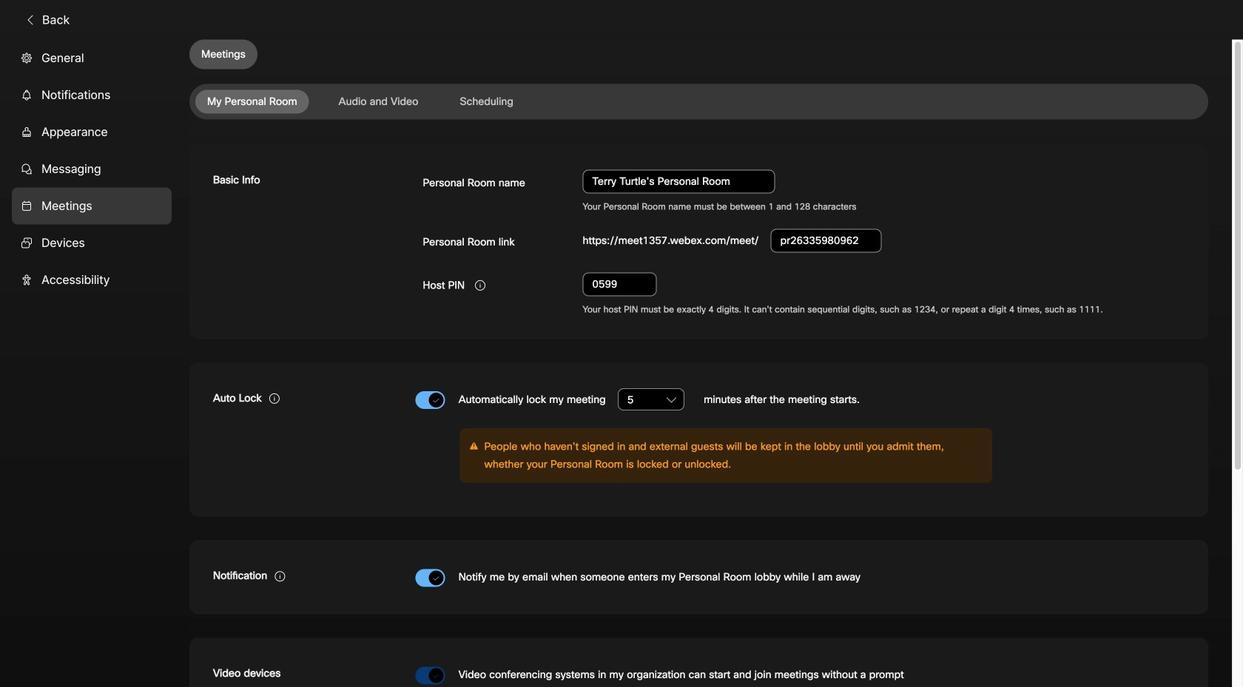 Task type: describe. For each thing, give the bounding box(es) containing it.
appearance tab
[[12, 114, 172, 151]]

settings navigation
[[0, 40, 190, 688]]

accessibility tab
[[12, 262, 172, 299]]

messaging tab
[[12, 151, 172, 188]]



Task type: vqa. For each thing, say whether or not it's contained in the screenshot.
Messaging tab
yes



Task type: locate. For each thing, give the bounding box(es) containing it.
meetings tab
[[12, 188, 172, 225]]

devices tab
[[12, 225, 172, 262]]

general tab
[[12, 40, 172, 77]]

notifications tab
[[12, 77, 172, 114]]



